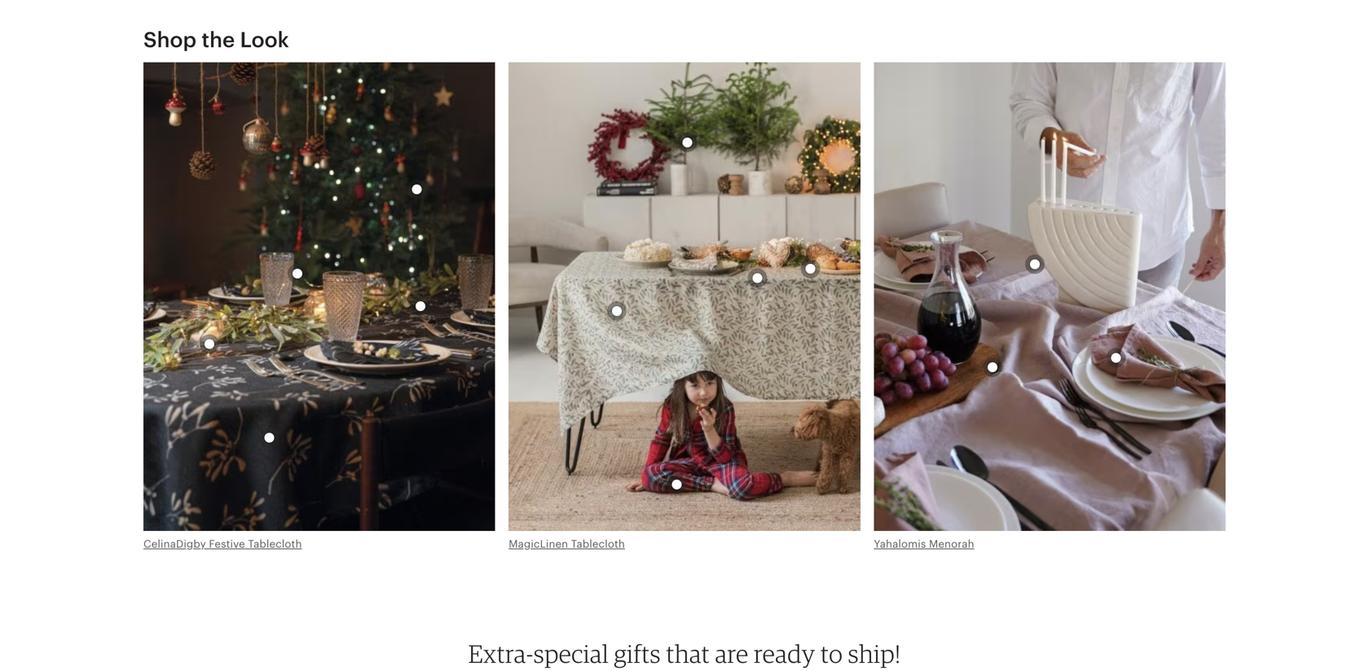 Task type: vqa. For each thing, say whether or not it's contained in the screenshot.
to
yes



Task type: describe. For each thing, give the bounding box(es) containing it.
celinadigby festive tablecloth
[[144, 539, 302, 551]]

image containing listing yahalomis menorah image
[[875, 62, 1226, 532]]

image containing listing magiclinen tablecloth image
[[509, 62, 861, 532]]

menorah
[[930, 539, 975, 551]]

look
[[240, 28, 289, 52]]

to
[[821, 639, 843, 670]]

1 tablecloth from the left
[[248, 539, 302, 551]]

that
[[667, 639, 710, 670]]

shop the look
[[144, 28, 289, 52]]

shop
[[144, 28, 197, 52]]

festive
[[209, 539, 245, 551]]

extra-
[[469, 639, 534, 670]]

the
[[202, 28, 235, 52]]

magiclinen tablecloth
[[509, 539, 625, 551]]



Task type: locate. For each thing, give the bounding box(es) containing it.
are
[[716, 639, 749, 670]]

celinadigby festive tablecloth link
[[144, 539, 302, 551]]

yahalomis menorah link
[[875, 539, 975, 551]]

ready
[[754, 639, 816, 670]]

extra-special gifts that are ready to ship!
[[469, 639, 901, 670]]

2 tablecloth from the left
[[571, 539, 625, 551]]

image containing listing celinadigby festive tablecloth image
[[144, 62, 495, 532]]

0 horizontal spatial tablecloth
[[248, 539, 302, 551]]

gifts
[[614, 639, 661, 670]]

tablecloth right "festive"
[[248, 539, 302, 551]]

magiclinen tablecloth link
[[509, 539, 625, 551]]

1 horizontal spatial tablecloth
[[571, 539, 625, 551]]

yahalomis
[[875, 539, 927, 551]]

tablecloth right magiclinen
[[571, 539, 625, 551]]

yahalomis menorah
[[875, 539, 975, 551]]

magiclinen
[[509, 539, 569, 551]]

celinadigby
[[144, 539, 206, 551]]

ship!
[[849, 639, 901, 670]]

tablecloth
[[248, 539, 302, 551], [571, 539, 625, 551]]

special
[[534, 639, 609, 670]]



